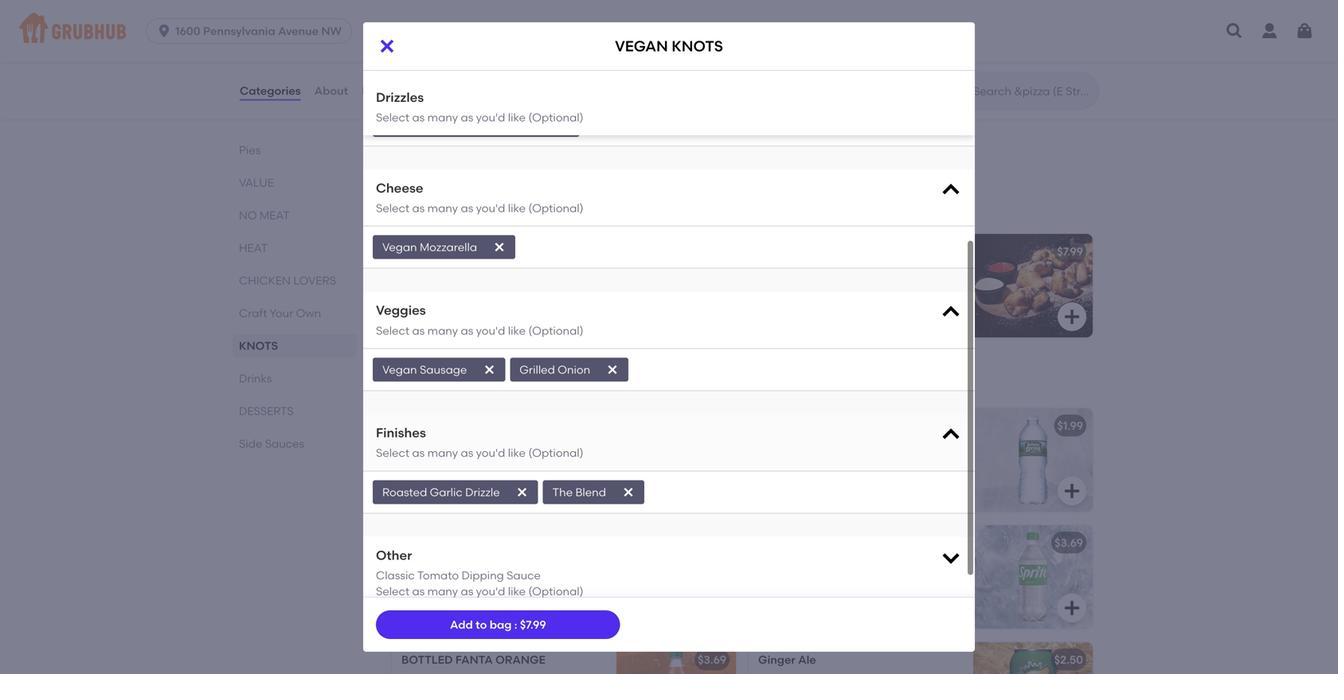 Task type: vqa. For each thing, say whether or not it's contained in the screenshot.
"chicken"
yes



Task type: locate. For each thing, give the bounding box(es) containing it.
1 many from the top
[[428, 79, 458, 93]]

you'd inside 'veggies select as many as you'd like (optional)'
[[476, 324, 505, 338]]

gnarlic knots image
[[974, 234, 1093, 338]]

4 you'd from the top
[[476, 324, 505, 338]]

select down cheese
[[376, 202, 410, 215]]

knots down cheese select as many as you'd like (optional)
[[444, 245, 483, 259]]

vegan left mozzarella
[[382, 241, 417, 254]]

2 vegan from the top
[[382, 363, 417, 377]]

1 vertical spatial craft
[[402, 94, 439, 107]]

side
[[239, 437, 262, 451]]

smartwater 1l button
[[392, 409, 736, 512]]

many up toppings
[[428, 111, 458, 124]]

craft inside craft your own by clicking below to add or remove toppings
[[402, 94, 439, 107]]

6 like from the top
[[508, 585, 526, 599]]

$3.69 for bottled coke
[[698, 537, 727, 550]]

craft up reviews
[[389, 23, 433, 43]]

1 horizontal spatial craft
[[389, 23, 433, 43]]

smartwater
[[402, 420, 480, 433]]

like for vegan mozzarella
[[508, 202, 526, 215]]

5 (optional) from the top
[[528, 447, 584, 460]]

cheese select as many as you'd like (optional)
[[376, 180, 584, 215]]

0 vertical spatial $7.99
[[1057, 245, 1084, 259]]

toppings
[[402, 126, 459, 140]]

to
[[476, 619, 487, 632]]

4 like from the top
[[508, 324, 526, 338]]

roasted garlic drizzle
[[382, 486, 500, 499]]

bottled spring water image
[[974, 409, 1093, 512]]

2 select from the top
[[376, 111, 410, 124]]

1 craft from the top
[[402, 71, 440, 85]]

$7.99 button
[[749, 234, 1093, 338]]

0 vertical spatial own
[[477, 71, 506, 85]]

like for double roasted garlic drizzle
[[508, 79, 526, 93]]

onion
[[558, 363, 591, 377]]

4 many from the top
[[428, 324, 458, 338]]

vegan knots up $13.99
[[615, 37, 723, 55]]

2 drizzles select as many as you'd like (optional) from the top
[[376, 90, 584, 124]]

1 horizontal spatial drizzle
[[507, 118, 541, 132]]

(optional)
[[528, 79, 584, 93], [528, 111, 584, 124], [528, 202, 584, 215], [528, 324, 584, 338], [528, 447, 584, 460], [528, 585, 584, 599]]

reviews button
[[361, 62, 407, 120]]

2 like from the top
[[508, 111, 526, 124]]

3 many from the top
[[428, 202, 458, 215]]

like inside cheese select as many as you'd like (optional)
[[508, 202, 526, 215]]

select inside finishes select as many as you'd like (optional)
[[376, 447, 410, 460]]

1 vertical spatial vegan knots
[[402, 245, 483, 259]]

you'd inside cheese select as many as you'd like (optional)
[[476, 202, 505, 215]]

$13.99
[[690, 71, 723, 85]]

0 vertical spatial drizzle
[[507, 118, 541, 132]]

like inside finishes select as many as you'd like (optional)
[[508, 447, 526, 460]]

or
[[490, 110, 506, 124]]

drizzle down finishes select as many as you'd like (optional)
[[465, 486, 500, 499]]

craft your own
[[389, 23, 516, 43], [239, 307, 321, 320]]

1 drizzles from the top
[[376, 58, 424, 73]]

sausage
[[420, 363, 467, 377]]

select down classic
[[376, 585, 410, 599]]

many up to
[[428, 79, 458, 93]]

2 many from the top
[[428, 111, 458, 124]]

craft down "chicken"
[[239, 307, 267, 320]]

coke
[[456, 537, 488, 550]]

0 vertical spatial vegan
[[615, 37, 668, 55]]

bottled up tomato
[[402, 537, 453, 550]]

select down reviews
[[376, 111, 410, 124]]

smartwater 1l
[[402, 420, 493, 433]]

(optional) up grilled onion
[[528, 324, 584, 338]]

1600
[[175, 24, 200, 38]]

as down veggies
[[412, 324, 425, 338]]

1 horizontal spatial vegan knots
[[615, 37, 723, 55]]

1 select from the top
[[376, 79, 410, 93]]

1 vegan from the top
[[382, 241, 417, 254]]

0 vertical spatial craft your own
[[389, 23, 516, 43]]

(optional) down sauce at the left bottom
[[528, 585, 584, 599]]

categories
[[240, 84, 301, 97]]

vegan inside button
[[402, 245, 442, 259]]

svg image up $2.50
[[1063, 599, 1082, 618]]

(optional) for vegan sausage
[[528, 324, 584, 338]]

your inside craft your own by clicking below to add or remove toppings
[[441, 94, 473, 107]]

:
[[515, 619, 518, 632]]

knots down cheese
[[389, 197, 449, 217]]

own
[[478, 23, 516, 43], [296, 307, 321, 320]]

ginger ale image
[[974, 643, 1093, 675]]

1 vertical spatial own
[[475, 94, 505, 107]]

many inside finishes select as many as you'd like (optional)
[[428, 447, 458, 460]]

craft your own up craft your own pizza
[[389, 23, 516, 43]]

craft your own pizza
[[402, 71, 542, 85]]

vegan for veggies
[[382, 363, 417, 377]]

4 select from the top
[[376, 324, 410, 338]]

svg image
[[156, 23, 172, 39], [378, 37, 397, 56], [706, 134, 725, 153], [483, 364, 496, 377], [1063, 482, 1082, 501], [622, 486, 635, 499], [1063, 599, 1082, 618]]

select for double roasted garlic drizzle
[[376, 79, 410, 93]]

own inside craft your own by clicking below to add or remove toppings
[[475, 94, 505, 107]]

you'd for mozzarella
[[476, 202, 505, 215]]

you'd for garlic
[[476, 447, 505, 460]]

0 vertical spatial your
[[442, 71, 474, 85]]

svg image
[[1225, 22, 1245, 41], [1295, 22, 1315, 41], [557, 119, 570, 131], [940, 179, 962, 201], [493, 241, 506, 254], [940, 302, 962, 324], [1063, 308, 1082, 327], [606, 364, 619, 377], [940, 424, 962, 447], [516, 486, 529, 499], [940, 547, 962, 569]]

6 (optional) from the top
[[528, 585, 584, 599]]

1 horizontal spatial your
[[437, 23, 474, 43]]

$1.99 button
[[749, 409, 1093, 512]]

vegan knots inside button
[[402, 245, 483, 259]]

many up mozzarella
[[428, 202, 458, 215]]

add
[[463, 110, 487, 124]]

(optional) inside cheese select as many as you'd like (optional)
[[528, 202, 584, 215]]

your down chicken lovers in the left of the page
[[270, 307, 293, 320]]

4 (optional) from the top
[[528, 324, 584, 338]]

vegan for cheese
[[382, 241, 417, 254]]

1 vertical spatial garlic
[[430, 486, 463, 499]]

drizzle
[[507, 118, 541, 132], [465, 486, 500, 499]]

5 select from the top
[[376, 447, 410, 460]]

ginger ale
[[758, 654, 816, 667]]

0 vertical spatial your
[[437, 23, 474, 43]]

many up sausage
[[428, 324, 458, 338]]

your up craft your own pizza
[[437, 23, 474, 43]]

like for roasted garlic drizzle
[[508, 447, 526, 460]]

drizzles up reviews
[[376, 58, 424, 73]]

select down finishes
[[376, 447, 410, 460]]

bottled left fanta on the left bottom of the page
[[402, 654, 453, 667]]

0 horizontal spatial craft your own
[[239, 307, 321, 320]]

1 vertical spatial own
[[296, 307, 321, 320]]

6 you'd from the top
[[476, 585, 505, 599]]

veggies select as many as you'd like (optional)
[[376, 303, 584, 338]]

1 vertical spatial vegan
[[382, 363, 417, 377]]

(optional) inside finishes select as many as you'd like (optional)
[[528, 447, 584, 460]]

3 (optional) from the top
[[528, 202, 584, 215]]

1 vertical spatial $7.99
[[520, 619, 546, 632]]

Search &pizza (E Street) search field
[[972, 84, 1094, 99]]

select
[[376, 79, 410, 93], [376, 111, 410, 124], [376, 202, 410, 215], [376, 324, 410, 338], [376, 447, 410, 460], [376, 585, 410, 599]]

$7.99
[[1057, 245, 1084, 259], [520, 619, 546, 632]]

double roasted garlic drizzle
[[382, 118, 541, 132]]

finishes select as many as you'd like (optional)
[[376, 426, 584, 460]]

bottled coke
[[402, 537, 488, 550]]

1 vertical spatial craft
[[239, 307, 267, 320]]

many for garlic
[[428, 447, 458, 460]]

knots
[[672, 37, 723, 55], [389, 197, 449, 217], [444, 245, 483, 259], [239, 339, 278, 353]]

vegan left sausage
[[382, 363, 417, 377]]

value
[[239, 176, 274, 190]]

craft
[[389, 23, 433, 43], [239, 307, 267, 320]]

2 (optional) from the top
[[528, 111, 584, 124]]

0 horizontal spatial drizzle
[[465, 486, 500, 499]]

drinks up desserts
[[239, 372, 272, 386]]

0 horizontal spatial your
[[270, 307, 293, 320]]

2 craft from the top
[[402, 94, 439, 107]]

tomato
[[417, 569, 459, 583]]

+
[[723, 71, 729, 85]]

0 vertical spatial own
[[478, 23, 516, 43]]

1 vertical spatial drizzles
[[376, 90, 424, 105]]

craft your own down chicken lovers in the left of the page
[[239, 307, 321, 320]]

select down veggies
[[376, 324, 410, 338]]

0 horizontal spatial vegan knots
[[402, 245, 483, 259]]

1 vertical spatial roasted
[[382, 486, 427, 499]]

vegan up veggies
[[402, 245, 442, 259]]

bottled fanta orange
[[402, 654, 546, 667]]

chicken lovers
[[239, 274, 336, 288]]

craft your own by clicking below to add or remove toppings
[[402, 94, 579, 140]]

0 vertical spatial craft
[[402, 71, 440, 85]]

$3.69
[[698, 537, 727, 550], [1055, 537, 1084, 550], [698, 654, 727, 667]]

many
[[428, 79, 458, 93], [428, 111, 458, 124], [428, 202, 458, 215], [428, 324, 458, 338], [428, 447, 458, 460], [428, 585, 458, 599]]

meat
[[260, 209, 290, 222]]

select inside cheese select as many as you'd like (optional)
[[376, 202, 410, 215]]

6 many from the top
[[428, 585, 458, 599]]

garlic
[[471, 118, 504, 132], [430, 486, 463, 499]]

5 like from the top
[[508, 447, 526, 460]]

(optional) up the on the left bottom of the page
[[528, 447, 584, 460]]

svg image left 1600
[[156, 23, 172, 39]]

drinks up smartwater
[[389, 371, 442, 392]]

select for roasted garlic drizzle
[[376, 447, 410, 460]]

1 (optional) from the top
[[528, 79, 584, 93]]

as down cheese
[[412, 202, 425, 215]]

vegan up craft your own pizza image
[[615, 37, 668, 55]]

1 vertical spatial your
[[270, 307, 293, 320]]

6 select from the top
[[376, 585, 410, 599]]

3 select from the top
[[376, 202, 410, 215]]

0 vertical spatial garlic
[[471, 118, 504, 132]]

many down tomato
[[428, 585, 458, 599]]

select up double
[[376, 79, 410, 93]]

svg image right sausage
[[483, 364, 496, 377]]

bag
[[490, 619, 512, 632]]

cheese
[[376, 180, 423, 196]]

like inside 'veggies select as many as you'd like (optional)'
[[508, 324, 526, 338]]

1 vertical spatial drizzle
[[465, 486, 500, 499]]

blend
[[576, 486, 606, 499]]

knots inside button
[[444, 245, 483, 259]]

5 you'd from the top
[[476, 447, 505, 460]]

like
[[508, 79, 526, 93], [508, 111, 526, 124], [508, 202, 526, 215], [508, 324, 526, 338], [508, 447, 526, 460], [508, 585, 526, 599]]

1 horizontal spatial drinks
[[389, 371, 442, 392]]

craft
[[402, 71, 440, 85], [402, 94, 439, 107]]

sauces
[[265, 437, 304, 451]]

own left pizza
[[477, 71, 506, 85]]

0 vertical spatial vegan knots
[[615, 37, 723, 55]]

below
[[402, 110, 442, 124]]

own up or
[[475, 94, 505, 107]]

pizza
[[509, 71, 542, 85]]

as
[[412, 79, 425, 93], [461, 79, 474, 93], [412, 111, 425, 124], [461, 111, 474, 124], [412, 202, 425, 215], [461, 202, 474, 215], [412, 324, 425, 338], [461, 324, 474, 338], [412, 447, 425, 460], [461, 447, 474, 460], [412, 585, 425, 599], [461, 585, 474, 599]]

3 like from the top
[[508, 202, 526, 215]]

drizzles select as many as you'd like (optional)
[[376, 58, 584, 93], [376, 90, 584, 124]]

1 horizontal spatial craft your own
[[389, 23, 516, 43]]

select inside 'veggies select as many as you'd like (optional)'
[[376, 324, 410, 338]]

(optional) up vegan knots button
[[528, 202, 584, 215]]

0 horizontal spatial own
[[296, 307, 321, 320]]

vegan
[[615, 37, 668, 55], [402, 245, 442, 259]]

svg image right blend
[[622, 486, 635, 499]]

select for vegan sausage
[[376, 324, 410, 338]]

vegan
[[382, 241, 417, 254], [382, 363, 417, 377]]

vegan knots
[[615, 37, 723, 55], [402, 245, 483, 259]]

craft your own pizza image
[[617, 61, 736, 164]]

categories button
[[239, 62, 302, 120]]

own down the lovers
[[296, 307, 321, 320]]

bottled
[[402, 537, 453, 550], [758, 537, 810, 550], [402, 654, 453, 667]]

many inside cheese select as many as you'd like (optional)
[[428, 202, 458, 215]]

1 vertical spatial your
[[441, 94, 473, 107]]

1 vertical spatial vegan
[[402, 245, 442, 259]]

1 horizontal spatial own
[[478, 23, 516, 43]]

(optional) inside other classic tomato dipping sauce select as many as you'd like (optional)
[[528, 585, 584, 599]]

roasted
[[424, 118, 469, 132], [382, 486, 427, 499]]

drizzles up double
[[376, 90, 424, 105]]

other
[[376, 548, 412, 564]]

0 horizontal spatial garlic
[[430, 486, 463, 499]]

bottled left sprite
[[758, 537, 810, 550]]

many inside 'veggies select as many as you'd like (optional)'
[[428, 324, 458, 338]]

ginger
[[758, 654, 796, 667]]

$7.99 inside button
[[1057, 245, 1084, 259]]

3 you'd from the top
[[476, 202, 505, 215]]

(optional) up clicking
[[528, 79, 584, 93]]

(optional) down clicking
[[528, 111, 584, 124]]

5 many from the top
[[428, 447, 458, 460]]

double
[[382, 118, 421, 132]]

many down smartwater
[[428, 447, 458, 460]]

many inside other classic tomato dipping sauce select as many as you'd like (optional)
[[428, 585, 458, 599]]

drizzle down the by
[[507, 118, 541, 132]]

1 vertical spatial craft your own
[[239, 307, 321, 320]]

about button
[[314, 62, 349, 120]]

(optional) for vegan mozzarella
[[528, 202, 584, 215]]

vegan knots image
[[617, 234, 736, 338]]

1 like from the top
[[508, 79, 526, 93]]

0 vertical spatial drizzles
[[376, 58, 424, 73]]

your for pizza
[[442, 71, 474, 85]]

0 horizontal spatial $7.99
[[520, 619, 546, 632]]

vegan knots down cheese select as many as you'd like (optional)
[[402, 245, 483, 259]]

you'd inside other classic tomato dipping sauce select as many as you'd like (optional)
[[476, 585, 505, 599]]

(optional) inside 'veggies select as many as you'd like (optional)'
[[528, 324, 584, 338]]

the
[[553, 486, 573, 499]]

1 you'd from the top
[[476, 79, 505, 93]]

knots down "chicken"
[[239, 339, 278, 353]]

2 you'd from the top
[[476, 111, 505, 124]]

0 horizontal spatial vegan
[[402, 245, 442, 259]]

bottled for bottled coke
[[402, 537, 453, 550]]

own
[[477, 71, 506, 85], [475, 94, 505, 107]]

1 horizontal spatial $7.99
[[1057, 245, 1084, 259]]

select for vegan mozzarella
[[376, 202, 410, 215]]

knots up $13.99
[[672, 37, 723, 55]]

0 vertical spatial vegan
[[382, 241, 417, 254]]

you'd inside finishes select as many as you'd like (optional)
[[476, 447, 505, 460]]

as up toppings
[[412, 111, 425, 124]]

own up craft your own pizza
[[478, 23, 516, 43]]

remove
[[509, 110, 556, 124]]



Task type: describe. For each thing, give the bounding box(es) containing it.
svg image down the $13.99 +
[[706, 134, 725, 153]]

mozzarella
[[420, 241, 477, 254]]

add
[[450, 619, 473, 632]]

vegan mozzarella
[[382, 241, 477, 254]]

0 horizontal spatial drinks
[[239, 372, 272, 386]]

like inside other classic tomato dipping sauce select as many as you'd like (optional)
[[508, 585, 526, 599]]

as down finishes
[[412, 447, 425, 460]]

other classic tomato dipping sauce select as many as you'd like (optional)
[[376, 548, 584, 599]]

as down smartwater 1l
[[461, 447, 474, 460]]

many for roasted
[[428, 79, 458, 93]]

ale
[[798, 654, 816, 667]]

$1.99
[[1058, 420, 1084, 433]]

own for pizza
[[477, 71, 506, 85]]

you'd for sausage
[[476, 324, 505, 338]]

as up add
[[461, 79, 474, 93]]

grilled onion
[[520, 363, 591, 377]]

your for by
[[441, 94, 473, 107]]

side sauces
[[239, 437, 304, 451]]

1 horizontal spatial garlic
[[471, 118, 504, 132]]

svg image inside '1600 pennsylvania avenue nw' button
[[156, 23, 172, 39]]

svg image up reviews
[[378, 37, 397, 56]]

you'd for roasted
[[476, 79, 505, 93]]

0 vertical spatial roasted
[[424, 118, 469, 132]]

1600 pennsylvania avenue nw button
[[146, 18, 358, 44]]

finishes
[[376, 426, 426, 441]]

0 vertical spatial craft
[[389, 23, 433, 43]]

craft for craft your own pizza
[[402, 71, 440, 85]]

bottled sprite
[[758, 537, 851, 550]]

bottled for bottled sprite
[[758, 537, 810, 550]]

select inside other classic tomato dipping sauce select as many as you'd like (optional)
[[376, 585, 410, 599]]

bottled for bottled fanta orange
[[402, 654, 453, 667]]

desserts
[[239, 405, 294, 418]]

as up sausage
[[461, 324, 474, 338]]

1l
[[483, 420, 493, 433]]

reviews
[[362, 84, 406, 97]]

many for mozzarella
[[428, 202, 458, 215]]

fanta
[[456, 654, 493, 667]]

classic
[[376, 569, 415, 583]]

pies
[[239, 143, 261, 157]]

$2.50
[[1055, 654, 1084, 667]]

1 horizontal spatial vegan
[[615, 37, 668, 55]]

chicken
[[239, 274, 291, 288]]

(optional) for double roasted garlic drizzle
[[528, 79, 584, 93]]

own for by
[[475, 94, 505, 107]]

as up below
[[412, 79, 425, 93]]

bottled fanta orange image
[[617, 643, 736, 675]]

bottled sprite image
[[974, 526, 1093, 629]]

vegan sausage
[[382, 363, 467, 377]]

craft for craft your own by clicking below to add or remove toppings
[[402, 94, 439, 107]]

2 drizzles from the top
[[376, 90, 424, 105]]

1 drizzles select as many as you'd like (optional) from the top
[[376, 58, 584, 93]]

heat
[[239, 241, 268, 255]]

add to bag : $7.99
[[450, 619, 546, 632]]

sauce
[[507, 569, 541, 583]]

grilled
[[520, 363, 555, 377]]

about
[[314, 84, 348, 97]]

nw
[[321, 24, 342, 38]]

svg image down the $1.99
[[1063, 482, 1082, 501]]

as right to
[[461, 111, 474, 124]]

by
[[507, 94, 521, 107]]

pennsylvania
[[203, 24, 275, 38]]

to
[[444, 110, 460, 124]]

avenue
[[278, 24, 319, 38]]

$13.99 +
[[690, 71, 729, 85]]

$3.69 for bottled sprite
[[1055, 537, 1084, 550]]

clicking
[[524, 94, 579, 107]]

vegan knots button
[[392, 234, 736, 338]]

0 horizontal spatial craft
[[239, 307, 267, 320]]

lovers
[[293, 274, 336, 288]]

the blend
[[553, 486, 606, 499]]

veggies
[[376, 303, 426, 318]]

like for vegan sausage
[[508, 324, 526, 338]]

orange
[[496, 654, 546, 667]]

sprite
[[813, 537, 851, 550]]

as up mozzarella
[[461, 202, 474, 215]]

no meat
[[239, 209, 290, 222]]

many for sausage
[[428, 324, 458, 338]]

as down tomato
[[412, 585, 425, 599]]

main navigation navigation
[[0, 0, 1339, 62]]

as down dipping
[[461, 585, 474, 599]]

smartwater 1l image
[[617, 409, 736, 512]]

1600 pennsylvania avenue nw
[[175, 24, 342, 38]]

no
[[239, 209, 257, 222]]

dipping
[[462, 569, 504, 583]]

(optional) for roasted garlic drizzle
[[528, 447, 584, 460]]

bottled coke image
[[617, 526, 736, 629]]



